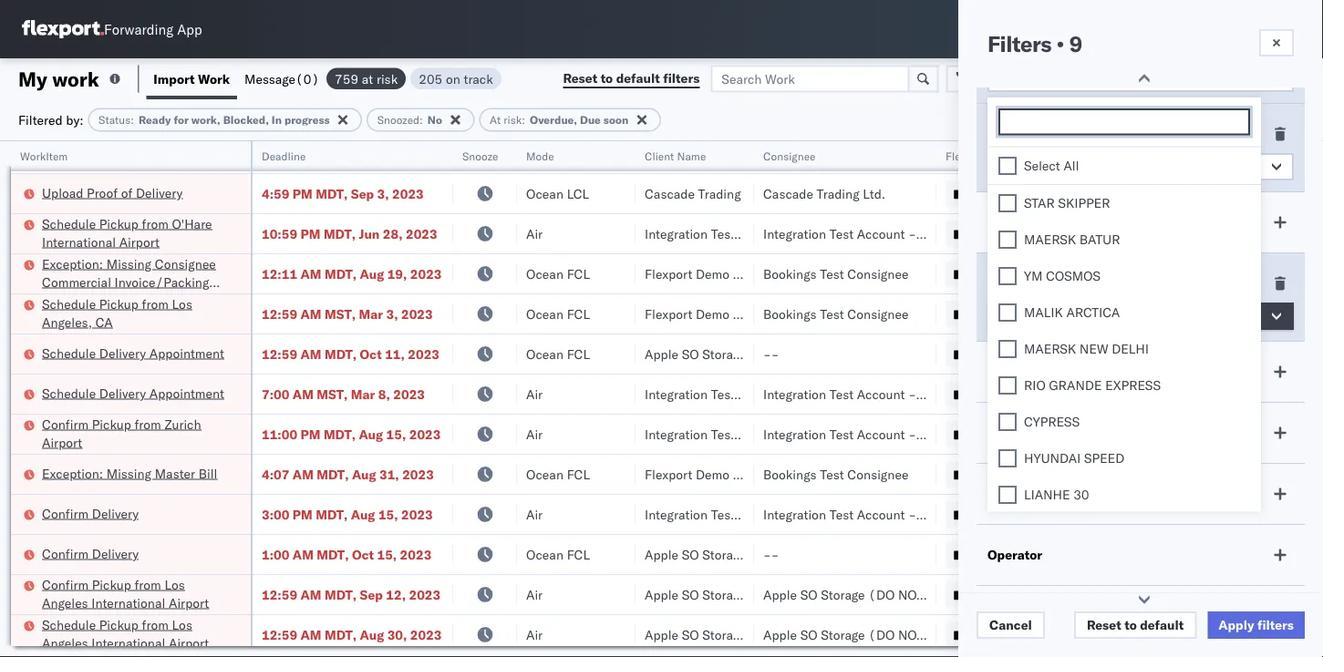 Task type: vqa. For each thing, say whether or not it's contained in the screenshot.
a to the top
no



Task type: describe. For each thing, give the bounding box(es) containing it.
maersk for maersk batur
[[1024, 231, 1076, 247]]

integration for 7:00 am mst, mar 11, 2023
[[763, 145, 826, 161]]

am for 12:59 am mdt, oct 11, 2023
[[300, 346, 321, 362]]

3 : from the left
[[522, 113, 525, 127]]

in
[[272, 113, 282, 127]]

malik
[[1024, 304, 1063, 320]]

oct for 11,
[[360, 346, 382, 362]]

confirm pickup from zurich airport button
[[42, 415, 227, 454]]

grande
[[1049, 377, 1102, 393]]

2023 for 12:59 am mst, mar 3, 2023
[[401, 306, 433, 322]]

delhi
[[1112, 341, 1149, 357]]

gvcu52 for 1:00 am mdt, oct 15, 2023
[[1274, 546, 1323, 562]]

exception: missing consignee commercial invoice/packing list
[[42, 256, 216, 308]]

import work button
[[146, 58, 237, 99]]

2023 for 4:59 pm mdt, sep 3, 2023
[[392, 186, 424, 202]]

mode
[[526, 149, 554, 163]]

aug for 12:59 am mdt, aug 30, 2023
[[360, 627, 384, 643]]

air for 10:59 pm mdt, jun 28, 2023
[[526, 226, 543, 242]]

vessel
[[988, 275, 1027, 291]]

205
[[419, 71, 442, 87]]

import work
[[154, 71, 230, 87]]

upload for upload proof of delivery
[[42, 185, 83, 201]]

mdt, for 4:59 pm mdt, sep 3, 2023
[[316, 186, 348, 202]]

(do for 1:00 am mdt, oct 15, 2023
[[750, 547, 776, 563]]

fcl for 4:07 am mdt, aug 31, 2023
[[567, 466, 590, 482]]

list box containing select all
[[988, 147, 1261, 657]]

sep for 3,
[[351, 186, 374, 202]]

flex- for 12:59 am mdt, sep 12, 2023
[[975, 587, 1014, 603]]

jun
[[359, 226, 380, 242]]

mar for 11,
[[351, 145, 375, 161]]

international inside the schedule pickup from o'hare international airport
[[42, 234, 116, 250]]

proof
[[87, 185, 118, 201]]

hong
[[1091, 346, 1122, 362]]

bicu123 for 12:11 am mdt, aug 19, 2023
[[1274, 265, 1323, 281]]

mode button
[[517, 145, 617, 163]]

ym cosmos
[[1024, 268, 1101, 284]]

carrier name
[[988, 126, 1070, 142]]

2023 for 12:59 am mdt, aug 30, 2023
[[410, 627, 442, 643]]

confirm inside confirm pickup from zurich airport
[[42, 416, 89, 432]]

kong
[[1126, 346, 1155, 362]]

3 resize handle column header from the left
[[495, 141, 517, 657]]

2023 for 12:11 am mdt, aug 19, 2023
[[410, 266, 442, 282]]

7:00 for 7:00 am mst, mar 8, 2023
[[262, 386, 289, 402]]

pudong for 12:59 am mdt, aug 30, 2023
[[1149, 627, 1193, 643]]

arrival date
[[988, 486, 1061, 502]]

so for 12:59 am mdt, aug 30, 2023
[[682, 627, 699, 643]]

schedule delivery appointment link for 7:00 am mst, mar 8, 2023
[[42, 384, 224, 403]]

of
[[121, 185, 133, 201]]

mdt, for 12:59 am mdt, aug 30, 2023
[[325, 627, 357, 643]]

3:00
[[262, 507, 289, 522]]

app
[[177, 21, 202, 38]]

ocean fcl for 1:00 am mdt, oct 15, 2023
[[526, 547, 590, 563]]

star
[[1024, 195, 1055, 211]]

so for 1:00 am mdt, oct 15, 2023
[[682, 547, 699, 563]]

delivery inside upload proof of delivery link
[[136, 185, 183, 201]]

snooze
[[462, 149, 498, 163]]

departure
[[1091, 149, 1141, 163]]

port
[[1144, 149, 1165, 163]]

flex- for 12:59 am mdt, oct 11, 2023
[[975, 346, 1014, 362]]

schedule delivery appointment for 7:00 am mst, mar 8, 2023
[[42, 385, 224, 401]]

12:59 am mst, mar 3, 2023
[[262, 306, 433, 322]]

flexport demo consignee for 12:11 am mdt, aug 19, 2023
[[645, 266, 794, 282]]

mdt, for 12:11 am mdt, aug 19, 2023
[[325, 266, 357, 282]]

due
[[580, 113, 601, 127]]

pickup for schedule pickup from los angeles international airport
[[99, 617, 139, 633]]

client
[[645, 149, 674, 163]]

zurich
[[165, 416, 201, 432]]

use) for 12:59 am mdt, oct 11, 2023
[[808, 346, 841, 362]]

12,
[[386, 587, 406, 603]]

schedule pickup from o'hare international airport link
[[42, 215, 227, 251]]

name for client name
[[677, 149, 706, 163]]

upload customs clearance documents link
[[42, 134, 227, 171]]

0 vertical spatial date
[[1089, 364, 1118, 380]]

12:11 am mdt, aug 19, 2023
[[262, 266, 442, 282]]

am for 4:07 am mdt, aug 31, 2023
[[293, 466, 314, 482]]

mdt, for 10:59 pm mdt, jun 28, 2023
[[324, 226, 356, 242]]

demo for 12:11 am mdt, aug 19, 2023
[[696, 266, 730, 282]]

ocean for 12:11 am mdt, aug 19, 2023
[[526, 266, 564, 282]]

bookings test consignee for 12:59 am mst, mar 3, 2023
[[763, 306, 909, 322]]

(0)
[[295, 71, 319, 87]]

quoted delivery date
[[988, 364, 1118, 380]]

0 horizontal spatial risk
[[376, 71, 398, 87]]

file exception
[[1012, 71, 1098, 87]]

lagerfeld for 7:00 am mst, mar 11, 2023
[[946, 145, 1001, 161]]

commercial
[[42, 274, 111, 290]]

11:00
[[262, 426, 297, 442]]

integration test account - karl lagerfeld for 7:00 am mst, mar 8, 2023
[[763, 386, 1001, 402]]

consignee button
[[754, 145, 918, 163]]

: for snoozed
[[420, 113, 423, 127]]

rio grande express
[[1024, 377, 1161, 393]]

at risk : overdue, due soon
[[490, 113, 628, 127]]

integration test account - karl lagerfeld for 7:00 am mst, mar 11, 2023
[[763, 145, 1001, 161]]

flex- for 7:00 am mst, mar 11, 2023
[[975, 145, 1014, 161]]

account for 7:00 am mst, mar 11, 2023
[[857, 145, 905, 161]]

1:00 am mdt, oct 15, 2023
[[262, 547, 432, 563]]

demo for 4:07 am mdt, aug 31, 2023
[[696, 466, 730, 482]]

delivery down maersk new delhi on the right of the page
[[1035, 364, 1086, 380]]

gvcu52 for 12:59 am mdt, oct 11, 2023
[[1274, 346, 1323, 362]]

schedule pickup from o'hare international airport
[[42, 216, 212, 250]]

ocean fcl for 12:11 am mdt, aug 19, 2023
[[526, 266, 590, 282]]

shanghai pudong international airport for 12:59 am mdt, aug 30, 2023
[[1091, 627, 1314, 643]]

select all
[[1024, 157, 1079, 173]]

maersk batur
[[1024, 231, 1120, 247]]

759 at risk
[[335, 71, 398, 87]]

aug for 12:11 am mdt, aug 19, 2023
[[360, 266, 384, 282]]

mst, for 11,
[[317, 145, 348, 161]]

not for 12:59 am mdt, sep 12, 2023
[[780, 587, 805, 603]]

cascade trading
[[645, 186, 741, 202]]

cosmos
[[1046, 268, 1101, 284]]

ready
[[139, 113, 171, 127]]

ocean for 4:07 am mdt, aug 31, 2023
[[526, 466, 564, 482]]

2 button
[[988, 153, 1294, 181]]

12:59 for 12:59 am mst, mar 3, 2023
[[262, 306, 297, 322]]

resize handle column header for workitem
[[229, 141, 251, 657]]

12:59 am mdt, aug 30, 2023
[[262, 627, 442, 643]]

2 confirm from the top
[[42, 506, 89, 522]]

delivery up confirm pickup from zurich airport
[[99, 385, 146, 401]]

work,
[[191, 113, 220, 127]]

documents
[[42, 154, 108, 170]]

15, for 11:00 pm mdt, aug 15, 2023
[[386, 426, 406, 442]]

shanghai pudong international airport for 7:00 am mst, mar 8, 2023
[[1091, 386, 1314, 402]]

account for 10:59 pm mdt, jun 28, 2023
[[857, 226, 905, 242]]

7:00 am mst, mar 8, 2023
[[262, 386, 425, 402]]

759
[[335, 71, 358, 87]]

so for 12:59 am mdt, sep 12, 2023
[[682, 587, 699, 603]]

exception: missing consignee commercial invoice/packing list link
[[42, 255, 227, 308]]

4:59 pm mdt, sep 3, 2023
[[262, 186, 424, 202]]

for
[[174, 113, 189, 127]]

am for 12:59 am mdt, aug 30, 2023
[[300, 627, 321, 643]]

consignee name
[[988, 214, 1090, 230]]

shanghai for 7:00 am mst, mar 11, 2023
[[1091, 145, 1146, 161]]

3:00 pm mdt, aug 15, 2023
[[262, 507, 433, 522]]

arctica
[[1066, 304, 1120, 320]]

flex-2124373
[[975, 186, 1069, 202]]

flex- for 12:59 am mdt, aug 30, 2023
[[975, 627, 1014, 643]]

name for vessel name
[[1030, 275, 1066, 291]]

mdt, for 3:00 pm mdt, aug 15, 2023
[[316, 507, 348, 522]]

19,
[[387, 266, 407, 282]]

2166988 for 7:00 am mst, mar 11, 2023
[[1014, 145, 1069, 161]]

resize handle column header for mode
[[614, 141, 636, 657]]

import
[[154, 71, 195, 87]]

exception: missing master bill button
[[42, 465, 217, 485]]

shanghai,
[[1091, 466, 1150, 482]]

11:00 pm mdt, aug 15, 2023
[[262, 426, 441, 442]]

no
[[427, 113, 442, 127]]

flexport for 12:11 am mdt, aug 19, 2023
[[645, 266, 692, 282]]

filtered by:
[[18, 112, 84, 128]]

4 schedule from the top
[[42, 385, 96, 401]]

integration for 10:59 pm mdt, jun 28, 2023
[[763, 226, 826, 242]]

2342347
[[1014, 587, 1069, 603]]

4:07
[[262, 466, 289, 482]]

upload proof of delivery
[[42, 185, 183, 201]]

2023 for 1:00 am mdt, oct 15, 2023
[[400, 547, 432, 563]]

schedule for angeles,
[[42, 296, 96, 312]]

bookings test consignee for 4:07 am mdt, aug 31, 2023
[[763, 466, 909, 482]]

10:59
[[262, 226, 297, 242]]

lianhe
[[1024, 486, 1070, 502]]

flexport for 4:07 am mdt, aug 31, 2023
[[645, 466, 692, 482]]

confirm pickup from los angeles international airport link
[[42, 576, 227, 612]]

pm for 10:59
[[300, 226, 320, 242]]

flex- for 11:00 pm mdt, aug 15, 2023
[[975, 426, 1014, 442]]

1 horizontal spatial risk
[[504, 113, 522, 127]]

client name button
[[636, 145, 736, 163]]

flexport demo consignee for 12:59 am mst, mar 3, 2023
[[645, 306, 794, 322]]

reset to default button
[[1074, 612, 1197, 639]]

3, for sep
[[377, 186, 389, 202]]

flexport. image
[[22, 20, 104, 38]]

not for 1:00 am mdt, oct 15, 2023
[[780, 547, 805, 563]]

shanghai for 12:59 am mdt, aug 30, 2023
[[1091, 627, 1146, 643]]

trading for cascade trading ltd.
[[817, 186, 860, 202]]

lianhe 30
[[1024, 486, 1089, 502]]

my work
[[18, 66, 99, 91]]

1:00
[[262, 547, 289, 563]]

schedule delivery appointment button for 7:00 am mst, mar 8, 2023
[[42, 384, 224, 404]]

status : ready for work, blocked, in progress
[[99, 113, 330, 127]]

departure port button
[[1082, 145, 1246, 163]]

airport inside the schedule pickup from o'hare international airport
[[119, 234, 160, 250]]

2023 for 12:59 am mdt, oct 11, 2023
[[408, 346, 440, 362]]

o'hare
[[172, 216, 212, 232]]

pm for 4:59
[[293, 186, 313, 202]]

delivery down exception: missing master bill button
[[92, 506, 139, 522]]

am for 1:00 am mdt, oct 15, 2023
[[293, 547, 314, 563]]



Task type: locate. For each thing, give the bounding box(es) containing it.
2 flexport from the top
[[645, 306, 692, 322]]

11, down snoozed
[[378, 145, 398, 161]]

3 confirm from the top
[[42, 546, 89, 562]]

1 vertical spatial ningbo
[[1091, 306, 1133, 322]]

file exception button
[[984, 65, 1109, 93], [984, 65, 1109, 93]]

1 vertical spatial 1911466
[[1014, 306, 1069, 322]]

flex- for 10:59 pm mdt, jun 28, 2023
[[975, 226, 1014, 242]]

flex- for 7:00 am mst, mar 8, 2023
[[975, 386, 1014, 402]]

malik arctica
[[1024, 304, 1120, 320]]

1 confirm delivery from the top
[[42, 506, 139, 522]]

from inside confirm pickup from los angeles international airport
[[135, 577, 161, 593]]

flex-1911466 down vessel name
[[975, 306, 1069, 322]]

flex-1911466 for 12:59 am mst, mar 3, 2023
[[975, 306, 1069, 322]]

1 vertical spatial confirm delivery
[[42, 546, 139, 562]]

•
[[1056, 30, 1064, 57]]

15, up 12,
[[377, 547, 397, 563]]

so for 12:59 am mdt, oct 11, 2023
[[682, 346, 699, 362]]

1 horizontal spatial filters
[[1257, 617, 1294, 633]]

air for 12:59 am mdt, sep 12, 2023
[[526, 587, 543, 603]]

1 vertical spatial maersk
[[1024, 341, 1076, 357]]

1 vertical spatial 15,
[[378, 507, 398, 522]]

0 vertical spatial integration test account - karl lagerfeld
[[763, 145, 1001, 161]]

2 vertical spatial demo
[[696, 466, 730, 482]]

sep for 12,
[[360, 587, 383, 603]]

reset up due
[[563, 70, 597, 86]]

appointment for 12:59 am mdt, oct 11, 2023
[[149, 345, 224, 361]]

0 horizontal spatial trading
[[698, 186, 741, 202]]

2 schedule delivery appointment link from the top
[[42, 384, 224, 403]]

12:59 am mdt, oct 11, 2023
[[262, 346, 440, 362]]

2 vertical spatial flexport
[[645, 466, 692, 482]]

2 2177389 from the top
[[1014, 547, 1069, 563]]

use) for 12:59 am mdt, sep 12, 2023
[[808, 587, 841, 603]]

test for 3:00 pm mdt, aug 15, 2023
[[829, 507, 854, 522]]

maersk up 'quoted delivery date'
[[1024, 341, 1076, 357]]

apple so storage (do not use) for 1:00 am mdt, oct 15, 2023
[[645, 547, 841, 563]]

flex- down "arrival"
[[975, 507, 1014, 522]]

0 vertical spatial schedule delivery appointment
[[42, 345, 224, 361]]

mdt, up "7:00 am mst, mar 8, 2023"
[[325, 346, 357, 362]]

2023 down '19,'
[[401, 306, 433, 322]]

reset right 2345290
[[1087, 617, 1121, 633]]

11, up the 8,
[[385, 346, 405, 362]]

flex- for 12:59 am mst, mar 3, 2023
[[975, 306, 1014, 322]]

from down invoice/packing
[[142, 296, 169, 312]]

filters
[[988, 30, 1051, 57]]

delivery up confirm pickup from los angeles international airport
[[92, 546, 139, 562]]

1 vertical spatial 11,
[[385, 346, 405, 362]]

integration for 7:00 am mst, mar 8, 2023
[[763, 386, 826, 402]]

confirm pickup from zurich airport
[[42, 416, 201, 450]]

1 vertical spatial confirm delivery link
[[42, 545, 139, 563]]

1 horizontal spatial :
[[420, 113, 423, 127]]

0 vertical spatial schedule delivery appointment link
[[42, 344, 224, 362]]

0 vertical spatial los
[[172, 296, 192, 312]]

mdt, down 3:00 pm mdt, aug 15, 2023
[[317, 547, 349, 563]]

1 vertical spatial oct
[[352, 547, 374, 563]]

pudong for 7:00 am mst, mar 8, 2023
[[1149, 386, 1193, 402]]

1 vertical spatial schedule delivery appointment link
[[42, 384, 224, 403]]

3 flexport demo consignee from the top
[[645, 466, 794, 482]]

international inside confirm pickup from los angeles international airport
[[91, 595, 165, 611]]

1 ocean fcl from the top
[[526, 266, 590, 282]]

2 vertical spatial bookings test consignee
[[763, 466, 909, 482]]

3 bookings test consignee from the top
[[763, 466, 909, 482]]

upload customs clearance documents
[[42, 135, 200, 170]]

list
[[42, 292, 63, 308]]

4 flex- from the top
[[975, 266, 1014, 282]]

airport
[[1273, 145, 1314, 161], [119, 234, 160, 250], [1273, 386, 1314, 402], [42, 434, 82, 450], [1273, 587, 1314, 603], [169, 595, 209, 611], [1273, 627, 1314, 643], [169, 635, 209, 651]]

los inside confirm pickup from los angeles international airport
[[165, 577, 185, 593]]

flex id button
[[936, 145, 1064, 163]]

2 pudong from the top
[[1149, 386, 1193, 402]]

fcl for 12:11 am mdt, aug 19, 2023
[[567, 266, 590, 282]]

confirm
[[42, 416, 89, 432], [42, 506, 89, 522], [42, 546, 89, 562], [42, 577, 89, 593]]

2 vertical spatial mst,
[[317, 386, 348, 402]]

0 vertical spatial demo
[[696, 266, 730, 282]]

(do
[[750, 346, 776, 362], [750, 547, 776, 563], [750, 587, 776, 603], [868, 587, 895, 603], [750, 627, 776, 643], [868, 627, 895, 643]]

pickup inside confirm pickup from zurich airport
[[92, 416, 131, 432]]

1 appointment from the top
[[149, 345, 224, 361]]

fcl for 12:59 am mdt, oct 11, 2023
[[567, 346, 590, 362]]

work
[[52, 66, 99, 91]]

2 confirm delivery from the top
[[42, 546, 139, 562]]

test for 11:00 pm mdt, aug 15, 2023
[[829, 426, 854, 442]]

1 vertical spatial --
[[763, 547, 779, 563]]

pickup for confirm pickup from zurich airport
[[92, 416, 131, 432]]

0 horizontal spatial deadline
[[262, 149, 306, 163]]

2166988
[[1014, 145, 1069, 161], [1014, 386, 1069, 402]]

storage for 12:59 am mdt, aug 30, 2023
[[702, 627, 746, 643]]

pickup down confirm pickup from los angeles international airport
[[99, 617, 139, 633]]

exception: for exception: missing master bill
[[42, 465, 103, 481]]

flex-1911466 button
[[946, 261, 1073, 287], [946, 261, 1073, 287], [946, 301, 1073, 327], [946, 301, 1073, 327]]

0 vertical spatial gvcu52
[[1274, 346, 1323, 362]]

resize handle column header for deadline
[[431, 141, 453, 657]]

1 bicu123 from the top
[[1274, 265, 1323, 281]]

from up schedule pickup from los angeles international airport link
[[135, 577, 161, 593]]

: left ready
[[131, 113, 134, 127]]

0 vertical spatial angeles
[[42, 595, 88, 611]]

confirm delivery button down exception: missing master bill button
[[42, 505, 139, 525]]

sep left 12,
[[360, 587, 383, 603]]

confirm delivery link down exception: missing master bill button
[[42, 505, 139, 523]]

all
[[1064, 157, 1079, 173]]

0 vertical spatial oct
[[360, 346, 382, 362]]

flex- up flex-1919146
[[975, 426, 1014, 442]]

from inside the schedule pickup from o'hare international airport
[[142, 216, 169, 232]]

0 vertical spatial schedule delivery appointment button
[[42, 344, 224, 364]]

risk
[[376, 71, 398, 87], [504, 113, 522, 127]]

1 vertical spatial sep
[[360, 587, 383, 603]]

1 vertical spatial 2177389
[[1014, 547, 1069, 563]]

0 vertical spatial confirm delivery
[[42, 506, 139, 522]]

upload
[[42, 135, 83, 151], [42, 185, 83, 201]]

0 vertical spatial reset
[[563, 70, 597, 86]]

(do for 12:59 am mdt, aug 30, 2023
[[750, 627, 776, 643]]

confirm delivery
[[42, 506, 139, 522], [42, 546, 139, 562]]

6 ocean from the top
[[526, 547, 564, 563]]

1 vertical spatial angeles
[[42, 635, 88, 651]]

11, for oct
[[385, 346, 405, 362]]

2177389 up the 2342347
[[1014, 547, 1069, 563]]

cascade for cascade trading
[[645, 186, 695, 202]]

container numbers button
[[1265, 138, 1323, 171]]

(do for 12:59 am mdt, sep 12, 2023
[[750, 587, 776, 603]]

1 vertical spatial 3,
[[386, 306, 398, 322]]

None text field
[[1005, 115, 1248, 131]]

confirm inside confirm pickup from los angeles international airport
[[42, 577, 89, 593]]

mst, for 8,
[[317, 386, 348, 402]]

consignee inside exception: missing consignee commercial invoice/packing list
[[155, 256, 216, 272]]

mdt, for 12:59 am mdt, oct 11, 2023
[[325, 346, 357, 362]]

pickup for confirm pickup from los angeles international airport
[[92, 577, 131, 593]]

2023 right 31,
[[402, 466, 434, 482]]

1 vertical spatial mar
[[359, 306, 383, 322]]

3 air from the top
[[526, 386, 543, 402]]

am for 7:00 am mst, mar 11, 2023
[[293, 145, 314, 161]]

by:
[[66, 112, 84, 128]]

delivery right "of" at the left top of the page
[[136, 185, 183, 201]]

2023 for 4:07 am mdt, aug 31, 2023
[[402, 466, 434, 482]]

mst, up 12:59 am mdt, oct 11, 2023
[[325, 306, 356, 322]]

6 air from the top
[[526, 587, 543, 603]]

1 shanghai from the top
[[1091, 145, 1146, 161]]

7 flex- from the top
[[975, 386, 1014, 402]]

apple so storage (do not use) for 12:59 am mdt, sep 12, 2023
[[645, 587, 841, 603]]

flex- down flex-2342347
[[975, 627, 1014, 643]]

1 maersk from the top
[[1024, 231, 1076, 247]]

rio
[[1024, 377, 1046, 393]]

los for confirm pickup from los angeles international airport
[[165, 577, 185, 593]]

aug down 4:07 am mdt, aug 31, 2023
[[351, 507, 375, 522]]

3, for mar
[[386, 306, 398, 322]]

1 vertical spatial gvcu52
[[1274, 546, 1323, 562]]

schedule pickup from los angeles international airport button
[[42, 616, 227, 654]]

2 confirm delivery link from the top
[[42, 545, 139, 563]]

bicu123 for 12:59 am mst, mar 3, 2023
[[1274, 305, 1323, 321]]

message (0)
[[244, 71, 319, 87]]

schedule down angeles,
[[42, 345, 96, 361]]

pickup for schedule pickup from los angeles, ca
[[99, 296, 139, 312]]

mdt, up 3:00 pm mdt, aug 15, 2023
[[317, 466, 349, 482]]

flex-2389713
[[975, 426, 1069, 442]]

1 horizontal spatial cascade
[[763, 186, 813, 202]]

pm right 10:59
[[300, 226, 320, 242]]

2 vertical spatial flexport demo consignee
[[645, 466, 794, 482]]

1 vertical spatial deadline
[[988, 425, 1042, 441]]

schedule down proof
[[42, 216, 96, 232]]

Search Work text field
[[711, 65, 909, 93]]

2
[[1008, 159, 1015, 175]]

air for 12:59 am mdt, aug 30, 2023
[[526, 627, 543, 643]]

1 vertical spatial filters
[[1257, 617, 1294, 633]]

1 gvcu52 from the top
[[1274, 346, 1323, 362]]

schedule delivery appointment button down schedule pickup from los angeles, ca 'button'
[[42, 344, 224, 364]]

cascade down consignee button
[[763, 186, 813, 202]]

aug for 11:00 pm mdt, aug 15, 2023
[[359, 426, 383, 442]]

aug down the 8,
[[359, 426, 383, 442]]

appointment down schedule pickup from los angeles, ca 'button'
[[149, 345, 224, 361]]

1 exception: from the top
[[42, 256, 103, 272]]

15, for 1:00 am mdt, oct 15, 2023
[[377, 547, 397, 563]]

1 vertical spatial lagerfeld
[[946, 386, 1001, 402]]

pickup inside confirm pickup from los angeles international airport
[[92, 577, 131, 593]]

snoozed : no
[[377, 113, 442, 127]]

1 karl from the top
[[920, 145, 943, 161]]

31,
[[379, 466, 399, 482]]

0 horizontal spatial date
[[1032, 486, 1061, 502]]

4:59
[[262, 186, 289, 202]]

id
[[969, 149, 980, 163]]

1 vertical spatial appointment
[[149, 385, 224, 401]]

cascade
[[645, 186, 695, 202], [763, 186, 813, 202]]

tghu66
[[1274, 466, 1323, 482]]

11 flex- from the top
[[975, 547, 1014, 563]]

7 air from the top
[[526, 627, 543, 643]]

bookings test consignee for 12:11 am mdt, aug 19, 2023
[[763, 266, 909, 282]]

1 ocean from the top
[[526, 186, 564, 202]]

0 vertical spatial mar
[[351, 145, 375, 161]]

30
[[1073, 486, 1089, 502]]

ocean fcl for 12:59 am mdt, oct 11, 2023
[[526, 346, 590, 362]]

3 pudong from the top
[[1149, 587, 1193, 603]]

upload proof of delivery button
[[42, 184, 183, 204]]

1 integration test account - karl lagerfeld from the top
[[763, 145, 1001, 161]]

2 1911466 from the top
[[1014, 306, 1069, 322]]

flex-1911466 down flex-2221222
[[975, 266, 1069, 282]]

blocked,
[[223, 113, 269, 127]]

shanghai pudong international airport for 7:00 am mst, mar 11, 2023
[[1091, 145, 1314, 161]]

flex-1911466 for 12:11 am mdt, aug 19, 2023
[[975, 266, 1069, 282]]

oct up 12:59 am mdt, sep 12, 2023
[[352, 547, 374, 563]]

0 vertical spatial karl
[[920, 145, 943, 161]]

2 trading from the left
[[817, 186, 860, 202]]

8 resize handle column header from the left
[[1243, 141, 1265, 657]]

2 shanghai from the top
[[1091, 386, 1146, 402]]

from for confirm pickup from zurich airport
[[135, 416, 161, 432]]

1 angeles from the top
[[42, 595, 88, 611]]

deadline down in
[[262, 149, 306, 163]]

default left apply
[[1140, 617, 1184, 633]]

1 confirm delivery button from the top
[[42, 505, 139, 525]]

flex-2166988 down the 'carrier name'
[[975, 145, 1069, 161]]

upload inside "upload customs clearance documents"
[[42, 135, 83, 151]]

los down invoice/packing
[[172, 296, 192, 312]]

0 vertical spatial missing
[[106, 256, 151, 272]]

apply filters
[[1218, 617, 1294, 633]]

schedule inside the schedule pickup from o'hare international airport
[[42, 216, 96, 232]]

0 vertical spatial maersk
[[1024, 231, 1076, 247]]

am down 12:59 am mdt, sep 12, 2023
[[300, 627, 321, 643]]

am for 12:59 am mst, mar 3, 2023
[[300, 306, 321, 322]]

15, up 31,
[[386, 426, 406, 442]]

0 vertical spatial flexport
[[645, 266, 692, 282]]

pickup up the exception: missing master bill
[[92, 416, 131, 432]]

at
[[362, 71, 373, 87]]

0 vertical spatial flexport demo consignee
[[645, 266, 794, 282]]

2023 for 3:00 pm mdt, aug 15, 2023
[[401, 507, 433, 522]]

7 resize handle column header from the left
[[1060, 141, 1082, 657]]

2124373
[[1014, 186, 1069, 202]]

None checkbox
[[998, 156, 1017, 175], [998, 230, 1017, 248], [998, 267, 1017, 285], [998, 303, 1017, 321], [998, 340, 1017, 358], [998, 413, 1017, 431], [998, 449, 1017, 467], [998, 486, 1017, 504], [998, 156, 1017, 175], [998, 230, 1017, 248], [998, 267, 1017, 285], [998, 303, 1017, 321], [998, 340, 1017, 358], [998, 413, 1017, 431], [998, 449, 1017, 467], [998, 486, 1017, 504]]

pickup inside the schedule pickup from o'hare international airport
[[99, 216, 139, 232]]

flex-2177389 up quoted
[[975, 346, 1069, 362]]

name up maersk batur
[[1055, 214, 1090, 230]]

schedule delivery appointment down schedule pickup from los angeles, ca 'button'
[[42, 345, 224, 361]]

1 flexport from the top
[[645, 266, 692, 282]]

9 resize handle column header from the left
[[1290, 141, 1312, 657]]

2 12:59 from the top
[[262, 346, 297, 362]]

1 2177389 from the top
[[1014, 346, 1069, 362]]

1 vertical spatial flex-2166988
[[975, 386, 1069, 402]]

15, down 31,
[[378, 507, 398, 522]]

2 bicu123 from the top
[[1274, 305, 1323, 321]]

1 vertical spatial 2166988
[[1014, 386, 1069, 402]]

2 vertical spatial 15,
[[377, 547, 397, 563]]

2023 for 7:00 am mst, mar 8, 2023
[[393, 386, 425, 402]]

upload inside upload proof of delivery link
[[42, 185, 83, 201]]

name inside button
[[677, 149, 706, 163]]

0 vertical spatial risk
[[376, 71, 398, 87]]

angeles inside schedule pickup from los angeles international airport
[[42, 635, 88, 651]]

5 air from the top
[[526, 507, 543, 522]]

2 vertical spatial mar
[[351, 386, 375, 402]]

0 vertical spatial --
[[763, 346, 779, 362]]

mar left the 8,
[[351, 386, 375, 402]]

confirm up confirm pickup from los angeles international airport
[[42, 546, 89, 562]]

am for 12:11 am mdt, aug 19, 2023
[[300, 266, 321, 282]]

2 ocean fcl from the top
[[526, 306, 590, 322]]

1 fcl from the top
[[567, 266, 590, 282]]

0 vertical spatial default
[[616, 70, 660, 86]]

from left zurich
[[135, 416, 161, 432]]

2166988 down 'quoted delivery date'
[[1014, 386, 1069, 402]]

0 vertical spatial 1911466
[[1014, 266, 1069, 282]]

los up schedule pickup from los angeles international airport link
[[165, 577, 185, 593]]

1 1911466 from the top
[[1014, 266, 1069, 282]]

1 vertical spatial exception:
[[42, 465, 103, 481]]

confirm delivery link
[[42, 505, 139, 523], [42, 545, 139, 563]]

2177389 up 'quoted delivery date'
[[1014, 346, 1069, 362]]

skipper
[[1058, 195, 1110, 211]]

9 flex- from the top
[[975, 466, 1014, 482]]

resize handle column header for flex id
[[1060, 141, 1082, 657]]

2023 down the snoozed : no
[[401, 145, 433, 161]]

1 12:59 from the top
[[262, 306, 297, 322]]

1911466 for 12:11 am mdt, aug 19, 2023
[[1014, 266, 1069, 282]]

los inside schedule pickup from los angeles, ca
[[172, 296, 192, 312]]

1 air from the top
[[526, 145, 543, 161]]

mdt, for 4:07 am mdt, aug 31, 2023
[[317, 466, 349, 482]]

0 vertical spatial sep
[[351, 186, 374, 202]]

4 ocean fcl from the top
[[526, 466, 590, 482]]

test for 12:59 am mst, mar 3, 2023
[[820, 306, 844, 322]]

am down 1:00 am mdt, oct 15, 2023
[[300, 587, 321, 603]]

3 shanghai pudong international airport from the top
[[1091, 587, 1314, 603]]

2 vertical spatial los
[[172, 617, 192, 633]]

bicu123
[[1274, 265, 1323, 281], [1274, 305, 1323, 321]]

departure port
[[1091, 149, 1165, 163]]

flex-2342347 button
[[946, 582, 1073, 608], [946, 582, 1073, 608]]

1 vertical spatial karl
[[920, 386, 943, 402]]

0 vertical spatial 2166988
[[1014, 145, 1069, 161]]

ocean for 1:00 am mdt, oct 15, 2023
[[526, 547, 564, 563]]

ag
[[823, 426, 841, 442], [942, 426, 959, 442], [823, 507, 841, 522], [942, 507, 959, 522]]

12:11
[[262, 266, 297, 282]]

aug
[[360, 266, 384, 282], [359, 426, 383, 442], [352, 466, 376, 482], [351, 507, 375, 522], [360, 627, 384, 643]]

delivery down 'ca'
[[99, 345, 146, 361]]

2 cascade from the left
[[763, 186, 813, 202]]

flex- down 2
[[975, 186, 1014, 202]]

am up 11:00
[[293, 386, 314, 402]]

1 flex-2166988 from the top
[[975, 145, 1069, 161]]

shanghai, china
[[1091, 466, 1187, 482]]

1 trading from the left
[[698, 186, 741, 202]]

appointment up zurich
[[149, 385, 224, 401]]

2 angeles from the top
[[42, 635, 88, 651]]

1 vertical spatial schedule delivery appointment
[[42, 385, 224, 401]]

missing inside exception: missing consignee commercial invoice/packing list
[[106, 256, 151, 272]]

1 upload from the top
[[42, 135, 83, 151]]

to
[[601, 70, 613, 86], [1124, 617, 1137, 633]]

2 fcl from the top
[[567, 306, 590, 322]]

track
[[464, 71, 493, 87]]

integration for 11:00 pm mdt, aug 15, 2023
[[763, 426, 826, 442]]

1 flexport demo consignee from the top
[[645, 266, 794, 282]]

3 12:59 from the top
[[262, 587, 297, 603]]

0 vertical spatial appointment
[[149, 345, 224, 361]]

list box
[[988, 147, 1261, 657]]

schedule delivery appointment link up confirm pickup from zurich airport link
[[42, 384, 224, 403]]

ocean for 4:59 pm mdt, sep 3, 2023
[[526, 186, 564, 202]]

2023 for 12:59 am mdt, sep 12, 2023
[[409, 587, 441, 603]]

flex- down quoted
[[975, 386, 1014, 402]]

0 horizontal spatial to
[[601, 70, 613, 86]]

1 vertical spatial schedule delivery appointment button
[[42, 384, 224, 404]]

2 karl from the top
[[920, 386, 943, 402]]

ca
[[95, 314, 113, 330]]

flex- up quoted
[[975, 346, 1014, 362]]

2023 right the 8,
[[393, 386, 425, 402]]

airport inside confirm pickup from los angeles international airport
[[169, 595, 209, 611]]

pudong right the "departure"
[[1149, 145, 1193, 161]]

schedule delivery appointment link for 12:59 am mdt, oct 11, 2023
[[42, 344, 224, 362]]

2389713
[[1014, 426, 1069, 442]]

flex-2177389 button
[[946, 341, 1073, 367], [946, 341, 1073, 367], [946, 542, 1073, 568], [946, 542, 1073, 568]]

trading down client name button
[[698, 186, 741, 202]]

from inside schedule pickup from los angeles international airport
[[142, 617, 169, 633]]

15, for 3:00 pm mdt, aug 15, 2023
[[378, 507, 398, 522]]

flex- up flex-2342347
[[975, 547, 1014, 563]]

am for 7:00 am mst, mar 8, 2023
[[293, 386, 314, 402]]

los inside schedule pickup from los angeles international airport
[[172, 617, 192, 633]]

date down hong
[[1089, 364, 1118, 380]]

flex- down vessel
[[975, 306, 1014, 322]]

pickup inside schedule pickup from los angeles, ca
[[99, 296, 139, 312]]

confirm delivery button up confirm pickup from los angeles international airport
[[42, 545, 139, 565]]

exception: down confirm pickup from zurich airport
[[42, 465, 103, 481]]

schedule
[[42, 216, 96, 232], [42, 296, 96, 312], [42, 345, 96, 361], [42, 385, 96, 401], [42, 617, 96, 633]]

2023 for 7:00 am mst, mar 11, 2023
[[401, 145, 433, 161]]

1 confirm from the top
[[42, 416, 89, 432]]

1 flex- from the top
[[975, 145, 1014, 161]]

1 vertical spatial 7:00
[[262, 386, 289, 402]]

deadline inside deadline button
[[262, 149, 306, 163]]

2023 right 12,
[[409, 587, 441, 603]]

2023 down 4:07 am mdt, aug 31, 2023
[[401, 507, 433, 522]]

apple for 12:59 am mdt, sep 12, 2023
[[645, 587, 678, 603]]

2023 down 12:59 am mst, mar 3, 2023
[[408, 346, 440, 362]]

:
[[131, 113, 134, 127], [420, 113, 423, 127], [522, 113, 525, 127]]

air for 7:00 am mst, mar 8, 2023
[[526, 386, 543, 402]]

0 vertical spatial confirm delivery button
[[42, 505, 139, 525]]

1 horizontal spatial date
[[1089, 364, 1118, 380]]

1 vertical spatial flexport
[[645, 306, 692, 322]]

0 vertical spatial bookings
[[763, 266, 817, 282]]

use)
[[808, 346, 841, 362], [808, 547, 841, 563], [808, 587, 841, 603], [927, 587, 960, 603], [808, 627, 841, 643], [927, 627, 960, 643]]

4 ocean from the top
[[526, 346, 564, 362]]

angeles inside confirm pickup from los angeles international airport
[[42, 595, 88, 611]]

10 flex- from the top
[[975, 507, 1014, 522]]

2 flex-2177389 from the top
[[975, 547, 1069, 563]]

15,
[[386, 426, 406, 442], [378, 507, 398, 522], [377, 547, 397, 563]]

am up 12:59 am mdt, oct 11, 2023
[[300, 306, 321, 322]]

pudong down kong
[[1149, 386, 1193, 402]]

default up 'soon'
[[616, 70, 660, 86]]

2166988 down the 'carrier name'
[[1014, 145, 1069, 161]]

0 vertical spatial 3,
[[377, 186, 389, 202]]

pickup up 'ca'
[[99, 296, 139, 312]]

to right 2345290
[[1124, 617, 1137, 633]]

1 resize handle column header from the left
[[229, 141, 251, 657]]

storage for 1:00 am mdt, oct 15, 2023
[[702, 547, 746, 563]]

1 -- from the top
[[763, 346, 779, 362]]

flex-2377570
[[975, 507, 1069, 522]]

maersk for maersk new delhi
[[1024, 341, 1076, 357]]

0 vertical spatial deadline
[[262, 149, 306, 163]]

0 horizontal spatial filters
[[663, 70, 700, 86]]

None checkbox
[[998, 194, 1017, 212], [998, 376, 1017, 394], [998, 194, 1017, 212], [998, 376, 1017, 394]]

2166988 for 7:00 am mst, mar 8, 2023
[[1014, 386, 1069, 402]]

1 horizontal spatial deadline
[[988, 425, 1042, 441]]

2177389 for 12:59 am mdt, oct 11, 2023
[[1014, 346, 1069, 362]]

5 fcl from the top
[[567, 547, 590, 563]]

1 flex-1911466 from the top
[[975, 266, 1069, 282]]

batur
[[1080, 231, 1120, 247]]

resize handle column header
[[229, 141, 251, 657], [431, 141, 453, 657], [495, 141, 517, 657], [614, 141, 636, 657], [732, 141, 754, 657], [915, 141, 936, 657], [1060, 141, 1082, 657], [1243, 141, 1265, 657], [1290, 141, 1312, 657]]

28,
[[383, 226, 403, 242]]

account for 3:00 pm mdt, aug 15, 2023
[[857, 507, 905, 522]]

0 vertical spatial lagerfeld
[[946, 145, 1001, 161]]

test for 10:59 pm mdt, jun 28, 2023
[[829, 226, 854, 242]]

4 confirm from the top
[[42, 577, 89, 593]]

airport inside schedule pickup from los angeles international airport
[[169, 635, 209, 651]]

flex-2177389 for 1:00 am mdt, oct 15, 2023
[[975, 547, 1069, 563]]

oct up the 8,
[[360, 346, 382, 362]]

exception: inside exception: missing consignee commercial invoice/packing list
[[42, 256, 103, 272]]

2023 right '19,'
[[410, 266, 442, 282]]

international inside schedule pickup from los angeles international airport
[[91, 635, 165, 651]]

8 flex- from the top
[[975, 426, 1014, 442]]

3 ocean from the top
[[526, 306, 564, 322]]

mdt, down "7:00 am mst, mar 8, 2023"
[[324, 426, 356, 442]]

not for 12:59 am mdt, oct 11, 2023
[[780, 346, 805, 362]]

confirm delivery for 1:00
[[42, 546, 139, 562]]

1 pudong from the top
[[1149, 145, 1193, 161]]

2 lagerfeld from the top
[[946, 386, 1001, 402]]

flex- down carrier
[[975, 145, 1014, 161]]

2 bookings test consignee from the top
[[763, 306, 909, 322]]

mdt, up 1:00 am mdt, oct 15, 2023
[[316, 507, 348, 522]]

0 vertical spatial upload
[[42, 135, 83, 151]]

2 exception: from the top
[[42, 465, 103, 481]]

default
[[616, 70, 660, 86], [1140, 617, 1184, 633]]

schedule delivery appointment link down schedule pickup from los angeles, ca 'button'
[[42, 344, 224, 362]]

name up select all
[[1034, 126, 1070, 142]]

bookings for 12:11 am mdt, aug 19, 2023
[[763, 266, 817, 282]]

flex- down the flex-2124373
[[975, 226, 1014, 242]]

4 pudong from the top
[[1149, 627, 1193, 643]]

1 vertical spatial date
[[1032, 486, 1061, 502]]

hong kong
[[1091, 346, 1155, 362]]

mdt, down 1:00 am mdt, oct 15, 2023
[[325, 587, 357, 603]]

reset to default filters
[[563, 70, 700, 86]]

ningbo for 12:11 am mdt, aug 19, 2023
[[1091, 266, 1133, 282]]

7:00 for 7:00 am mst, mar 11, 2023
[[262, 145, 289, 161]]

1 horizontal spatial reset
[[1087, 617, 1121, 633]]

Search Shipments (/) text field
[[974, 16, 1150, 43]]

flexport demo consignee
[[645, 266, 794, 282], [645, 306, 794, 322], [645, 466, 794, 482]]

workitem button
[[11, 145, 233, 163]]

confirm up the exception: missing master bill
[[42, 416, 89, 432]]

5 flex- from the top
[[975, 306, 1014, 322]]

schedule delivery appointment button up confirm pickup from zurich airport link
[[42, 384, 224, 404]]

2023 right the 28,
[[406, 226, 437, 242]]

filters up client name button
[[663, 70, 700, 86]]

2221222
[[1014, 226, 1069, 242]]

1 horizontal spatial trading
[[817, 186, 860, 202]]

0 vertical spatial mst,
[[317, 145, 348, 161]]

4 shanghai pudong international airport from the top
[[1091, 627, 1314, 643]]

0 vertical spatial filters
[[663, 70, 700, 86]]

4 shanghai from the top
[[1091, 627, 1146, 643]]

1 : from the left
[[131, 113, 134, 127]]

0 vertical spatial 7:00
[[262, 145, 289, 161]]

airport inside confirm pickup from zurich airport
[[42, 434, 82, 450]]

pickup inside schedule pickup from los angeles international airport
[[99, 617, 139, 633]]

default for reset to default filters
[[616, 70, 660, 86]]

air for 3:00 pm mdt, aug 15, 2023
[[526, 507, 543, 522]]

from inside confirm pickup from zurich airport
[[135, 416, 161, 432]]

1 vertical spatial risk
[[504, 113, 522, 127]]

batch
[[1222, 71, 1257, 87]]

2177389 for 1:00 am mdt, oct 15, 2023
[[1014, 547, 1069, 563]]

5 schedule from the top
[[42, 617, 96, 633]]

quoted
[[988, 364, 1032, 380]]

ocean fcl for 12:59 am mst, mar 3, 2023
[[526, 306, 590, 322]]

test for 7:00 am mst, mar 11, 2023
[[829, 145, 854, 161]]

0 vertical spatial exception:
[[42, 256, 103, 272]]

4 fcl from the top
[[567, 466, 590, 482]]

1 horizontal spatial to
[[1124, 617, 1137, 633]]

am down progress
[[293, 145, 314, 161]]

flex-2124373 button
[[946, 181, 1073, 207], [946, 181, 1073, 207]]

schedule inside schedule pickup from los angeles international airport
[[42, 617, 96, 633]]

1 vertical spatial upload
[[42, 185, 83, 201]]

schedule inside schedule pickup from los angeles, ca
[[42, 296, 96, 312]]

shanghai for 12:59 am mdt, sep 12, 2023
[[1091, 587, 1146, 603]]

0 horizontal spatial reset
[[563, 70, 597, 86]]

9
[[1069, 30, 1082, 57]]

7:00 am mst, mar 11, 2023
[[262, 145, 433, 161]]

date down '1919146'
[[1032, 486, 1061, 502]]

0 horizontal spatial cascade
[[645, 186, 695, 202]]

(do for 12:59 am mdt, oct 11, 2023
[[750, 346, 776, 362]]

at
[[490, 113, 501, 127]]

flex-2177389 up flex-2342347
[[975, 547, 1069, 563]]

3 bookings from the top
[[763, 466, 817, 482]]

0 vertical spatial confirm delivery link
[[42, 505, 139, 523]]

from left o'hare
[[142, 216, 169, 232]]

3 schedule from the top
[[42, 345, 96, 361]]

1 vertical spatial mst,
[[325, 306, 356, 322]]

0 vertical spatial 2177389
[[1014, 346, 1069, 362]]

flex- up cancel
[[975, 587, 1014, 603]]

4 resize handle column header from the left
[[614, 141, 636, 657]]

2 -- from the top
[[763, 547, 779, 563]]

oct
[[360, 346, 382, 362], [352, 547, 374, 563]]

name up malik
[[1030, 275, 1066, 291]]

maersk new delhi
[[1024, 341, 1149, 357]]

2 integration test account - karl lagerfeld from the top
[[763, 386, 1001, 402]]

pm for 11:00
[[300, 426, 320, 442]]

2 resize handle column header from the left
[[431, 141, 453, 657]]

maersk
[[1024, 231, 1076, 247], [1024, 341, 1076, 357]]

2 7:00 from the top
[[262, 386, 289, 402]]

1 vertical spatial los
[[165, 577, 185, 593]]

1 vertical spatial demo
[[696, 306, 730, 322]]

3 fcl from the top
[[567, 346, 590, 362]]

test for 4:07 am mdt, aug 31, 2023
[[820, 466, 844, 482]]

2 ocean from the top
[[526, 266, 564, 282]]

6 resize handle column header from the left
[[915, 141, 936, 657]]

schedule for international
[[42, 216, 96, 232]]

pudong up reset to default
[[1149, 587, 1193, 603]]

0 horizontal spatial :
[[131, 113, 134, 127]]

1 demo from the top
[[696, 266, 730, 282]]

2 horizontal spatial :
[[522, 113, 525, 127]]

flex-2389713 button
[[946, 422, 1073, 447], [946, 422, 1073, 447]]

0 vertical spatial 11,
[[378, 145, 398, 161]]

3 shanghai from the top
[[1091, 587, 1146, 603]]

pudong for 7:00 am mst, mar 11, 2023
[[1149, 145, 1193, 161]]

gvcu52
[[1274, 346, 1323, 362], [1274, 546, 1323, 562]]

flex- for 12:11 am mdt, aug 19, 2023
[[975, 266, 1014, 282]]

action
[[1260, 71, 1301, 87]]

on
[[446, 71, 460, 87]]

ocean lcl
[[526, 186, 589, 202]]

2 flex- from the top
[[975, 186, 1014, 202]]

cascade trading ltd.
[[763, 186, 886, 202]]

2 maersk from the top
[[1024, 341, 1076, 357]]

2 appointment from the top
[[149, 385, 224, 401]]

1 horizontal spatial default
[[1140, 617, 1184, 633]]

from inside schedule pickup from los angeles, ca
[[142, 296, 169, 312]]

not
[[780, 346, 805, 362], [780, 547, 805, 563], [780, 587, 805, 603], [898, 587, 924, 603], [780, 627, 805, 643], [898, 627, 924, 643]]

0 vertical spatial flex-2166988
[[975, 145, 1069, 161]]



